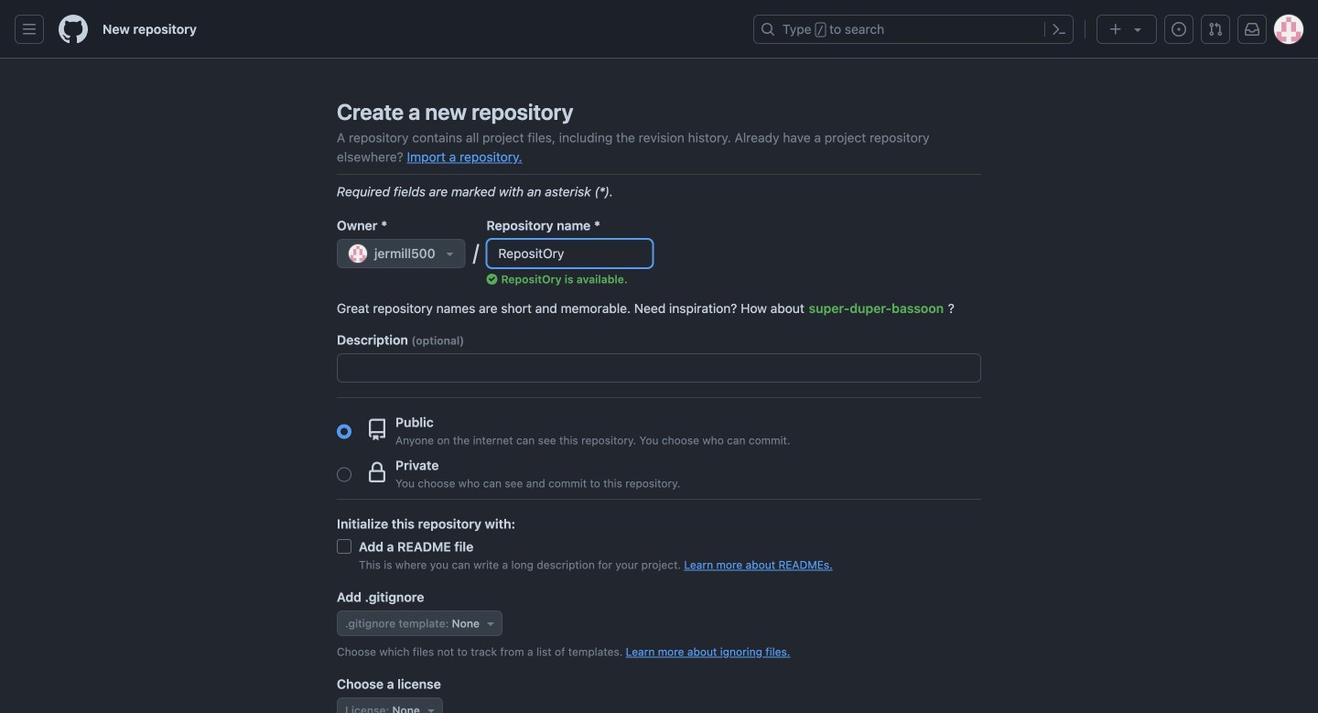 Task type: describe. For each thing, give the bounding box(es) containing it.
0 horizontal spatial triangle down image
[[424, 703, 438, 713]]

notifications image
[[1245, 22, 1260, 37]]

plus image
[[1109, 22, 1123, 37]]

lock image
[[366, 462, 388, 484]]

1 horizontal spatial triangle down image
[[443, 246, 457, 261]]

repo image
[[366, 419, 388, 441]]



Task type: locate. For each thing, give the bounding box(es) containing it.
triangle down image
[[443, 246, 457, 261], [424, 703, 438, 713]]

command palette image
[[1052, 22, 1067, 37]]

check circle fill image
[[487, 274, 498, 285]]

0 vertical spatial triangle down image
[[443, 246, 457, 261]]

Description text field
[[338, 354, 980, 382]]

None text field
[[487, 240, 652, 267]]

None checkbox
[[337, 539, 352, 554]]

homepage image
[[59, 15, 88, 44]]

0 vertical spatial triangle down image
[[1131, 22, 1145, 37]]

1 vertical spatial triangle down image
[[424, 703, 438, 713]]

git pull request image
[[1208, 22, 1223, 37]]

None radio
[[337, 424, 352, 439], [337, 467, 352, 482], [337, 424, 352, 439], [337, 467, 352, 482]]

1 horizontal spatial triangle down image
[[1131, 22, 1145, 37]]

triangle down image
[[1131, 22, 1145, 37], [483, 616, 498, 631]]

issue opened image
[[1172, 22, 1186, 37]]

1 vertical spatial triangle down image
[[483, 616, 498, 631]]

0 horizontal spatial triangle down image
[[483, 616, 498, 631]]



Task type: vqa. For each thing, say whether or not it's contained in the screenshot.
plus 'ICON' on the top of the page
yes



